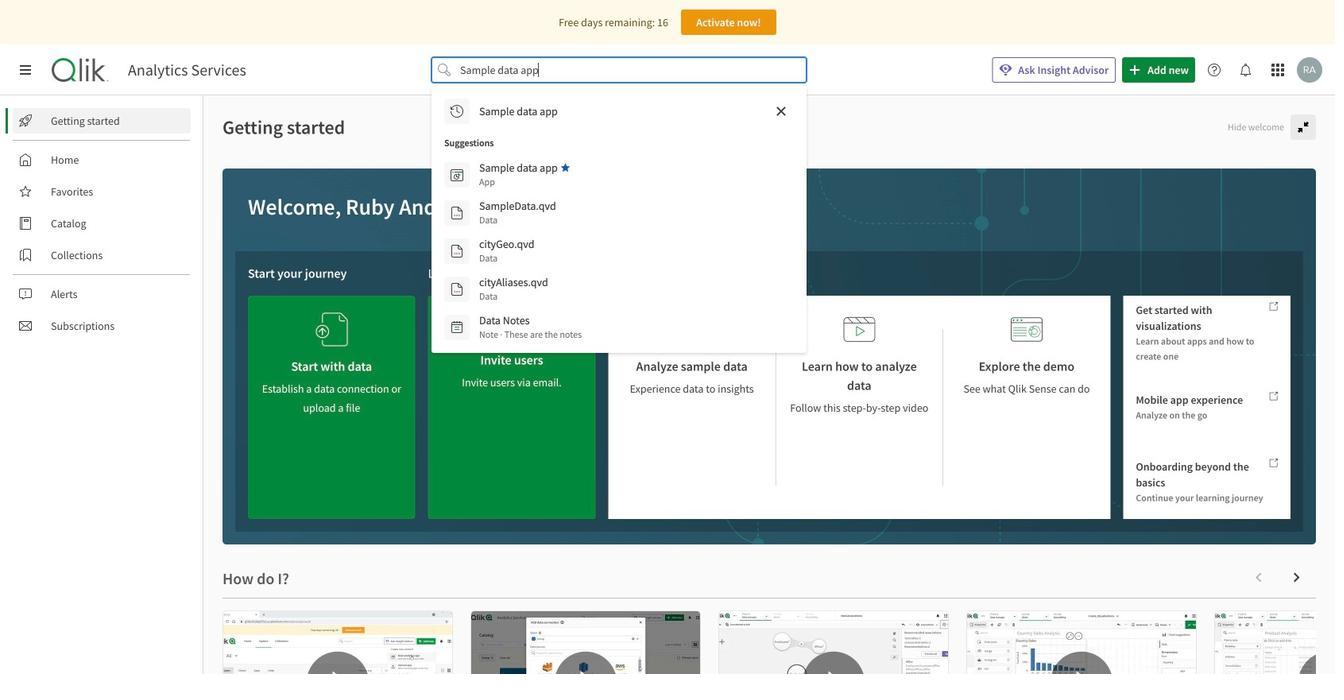 Task type: locate. For each thing, give the bounding box(es) containing it.
cityaliases.qvd element
[[479, 275, 548, 289]]

close sidebar menu image
[[19, 64, 32, 76]]

invite users image
[[496, 302, 528, 344]]

citygeo.qvd element
[[479, 237, 535, 251]]

learn how to analyze data image
[[844, 308, 875, 351]]

sample data app element
[[479, 161, 558, 175]]

these are the notes element
[[479, 327, 582, 342]]

analyze sample data image
[[676, 308, 708, 351]]

explore the demo image
[[1011, 308, 1043, 351]]

list box
[[438, 92, 800, 347]]

main content
[[203, 95, 1335, 674]]

start with data image
[[316, 308, 348, 351]]



Task type: describe. For each thing, give the bounding box(es) containing it.
ruby anderson image
[[1297, 57, 1323, 83]]

sampledata.qvd element
[[479, 199, 556, 213]]

analytics services element
[[128, 60, 246, 79]]

Search for content text field
[[457, 57, 781, 83]]

data notes element
[[479, 313, 530, 327]]

hide welcome image
[[1297, 121, 1310, 134]]

navigation pane element
[[0, 102, 203, 345]]



